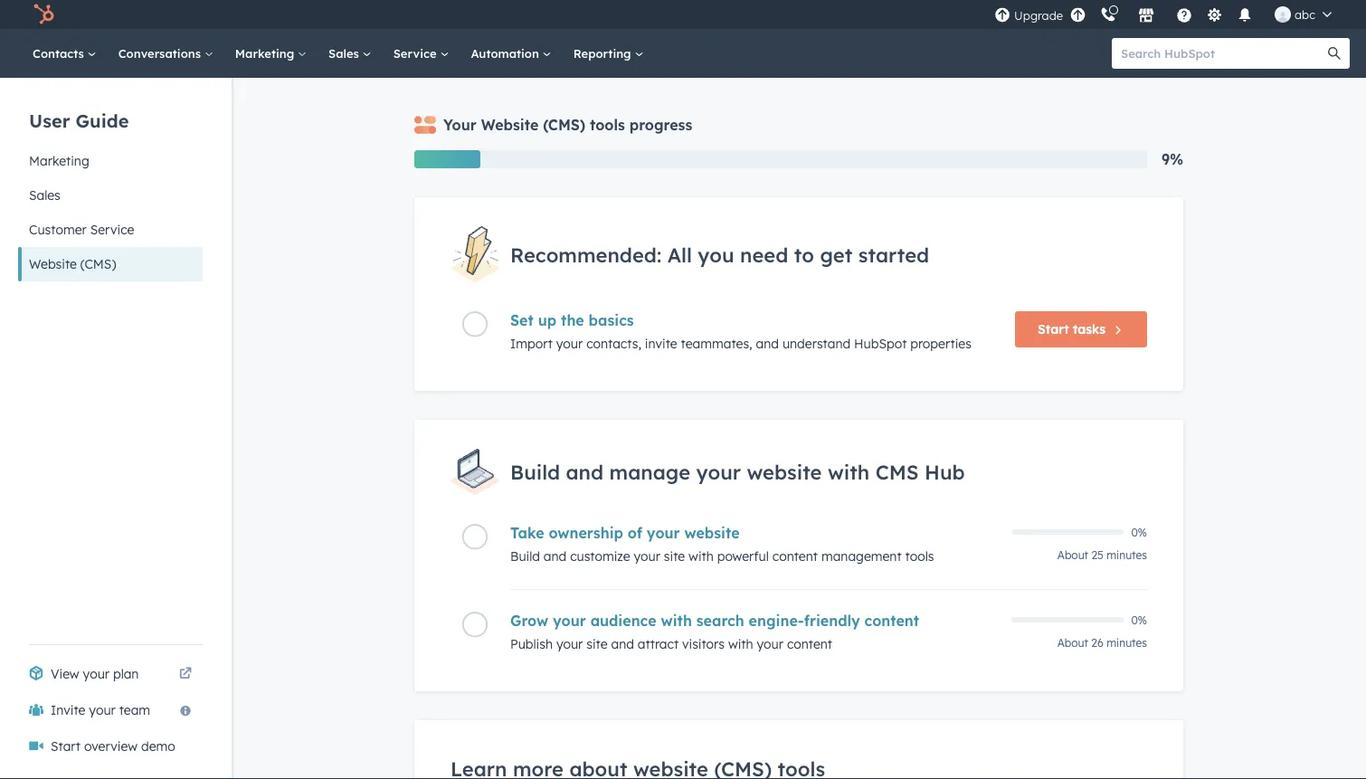 Task type: vqa. For each thing, say whether or not it's contained in the screenshot.
'Search HubSpot' search box
yes



Task type: locate. For each thing, give the bounding box(es) containing it.
2 about from the top
[[1058, 636, 1089, 650]]

marketing link
[[224, 29, 318, 78]]

0 vertical spatial (cms)
[[543, 116, 586, 134]]

customer service
[[29, 222, 134, 238]]

0 horizontal spatial marketing
[[29, 153, 89, 169]]

1 minutes from the top
[[1107, 548, 1148, 562]]

1 horizontal spatial marketing
[[235, 46, 298, 61]]

minutes right 25
[[1107, 548, 1148, 562]]

started
[[859, 242, 930, 267]]

0 horizontal spatial (cms)
[[80, 256, 116, 272]]

with inside take ownership of your website build and customize your site with powerful content management tools
[[689, 548, 714, 564]]

0 horizontal spatial service
[[90, 222, 134, 238]]

customer
[[29, 222, 87, 238]]

0 horizontal spatial sales
[[29, 187, 60, 203]]

0 vertical spatial sales
[[329, 46, 363, 61]]

0%
[[1132, 525, 1148, 539], [1132, 613, 1148, 627]]

tools right management
[[906, 548, 935, 564]]

conversations
[[118, 46, 204, 61]]

service inside 'button'
[[90, 222, 134, 238]]

with up 'attract'
[[661, 612, 692, 630]]

0 vertical spatial build
[[510, 460, 560, 485]]

user guide
[[29, 109, 129, 132]]

attract
[[638, 636, 679, 652]]

your down engine-
[[757, 636, 784, 652]]

service down sales button on the top left
[[90, 222, 134, 238]]

view your plan
[[51, 666, 139, 682]]

marketing down user
[[29, 153, 89, 169]]

take ownership of your website build and customize your site with powerful content management tools
[[510, 524, 935, 564]]

1 vertical spatial website
[[685, 524, 740, 542]]

(cms) down customer service 'button'
[[80, 256, 116, 272]]

menu
[[993, 0, 1345, 29]]

0% up about 25 minutes at bottom
[[1132, 525, 1148, 539]]

and inside take ownership of your website build and customize your site with powerful content management tools
[[544, 548, 567, 564]]

sales right marketing link
[[329, 46, 363, 61]]

with down grow your audience with search engine-friendly content button
[[729, 636, 754, 652]]

your down the
[[556, 336, 583, 352]]

build and manage your website with cms hub
[[510, 460, 965, 485]]

0 vertical spatial start
[[1038, 322, 1070, 337]]

website up take ownership of your website button
[[747, 460, 822, 485]]

1 vertical spatial marketing
[[29, 153, 89, 169]]

minutes right 26
[[1107, 636, 1148, 650]]

1 build from the top
[[510, 460, 560, 485]]

2 build from the top
[[510, 548, 540, 564]]

2 minutes from the top
[[1107, 636, 1148, 650]]

website inside take ownership of your website build and customize your site with powerful content management tools
[[685, 524, 740, 542]]

start tasks
[[1038, 322, 1106, 337]]

0 vertical spatial service
[[393, 46, 440, 61]]

invite
[[645, 336, 678, 352]]

start tasks button
[[1015, 312, 1148, 348]]

marketplaces button
[[1128, 0, 1166, 29]]

1 vertical spatial tools
[[906, 548, 935, 564]]

1 vertical spatial build
[[510, 548, 540, 564]]

your website (cms) tools progress
[[443, 116, 693, 134]]

service right sales link
[[393, 46, 440, 61]]

website right your
[[481, 116, 539, 134]]

1 vertical spatial service
[[90, 222, 134, 238]]

teammates,
[[681, 336, 753, 352]]

0 vertical spatial tools
[[590, 116, 625, 134]]

1 vertical spatial about
[[1058, 636, 1089, 650]]

tasks
[[1073, 322, 1106, 337]]

start inside button
[[1038, 322, 1070, 337]]

content right friendly
[[865, 612, 920, 630]]

calling icon button
[[1093, 2, 1124, 26]]

with left powerful
[[689, 548, 714, 564]]

hubspot image
[[33, 4, 54, 25]]

and down take
[[544, 548, 567, 564]]

get
[[820, 242, 853, 267]]

website up powerful
[[685, 524, 740, 542]]

cms
[[876, 460, 919, 485]]

0 vertical spatial website
[[481, 116, 539, 134]]

0% for take ownership of your website
[[1132, 525, 1148, 539]]

and down set up the basics button
[[756, 336, 779, 352]]

service
[[393, 46, 440, 61], [90, 222, 134, 238]]

search button
[[1320, 38, 1350, 69]]

start down invite
[[51, 739, 81, 754]]

1 horizontal spatial site
[[664, 548, 685, 564]]

(cms)
[[543, 116, 586, 134], [80, 256, 116, 272]]

and down audience
[[611, 636, 634, 652]]

marketing left sales link
[[235, 46, 298, 61]]

content down friendly
[[787, 636, 833, 652]]

1 vertical spatial minutes
[[1107, 636, 1148, 650]]

view
[[51, 666, 79, 682]]

marketplaces image
[[1139, 8, 1155, 24]]

0 vertical spatial minutes
[[1107, 548, 1148, 562]]

settings image
[[1207, 8, 1223, 24]]

0 vertical spatial site
[[664, 548, 685, 564]]

your inside button
[[89, 702, 116, 718]]

build up take
[[510, 460, 560, 485]]

sales
[[329, 46, 363, 61], [29, 187, 60, 203]]

marketing
[[235, 46, 298, 61], [29, 153, 89, 169]]

start left tasks
[[1038, 322, 1070, 337]]

start
[[1038, 322, 1070, 337], [51, 739, 81, 754]]

0 vertical spatial 0%
[[1132, 525, 1148, 539]]

1 vertical spatial 0%
[[1132, 613, 1148, 627]]

hubspot link
[[22, 4, 68, 25]]

your right 'of'
[[647, 524, 680, 542]]

26
[[1092, 636, 1104, 650]]

0 horizontal spatial start
[[51, 739, 81, 754]]

publish
[[510, 636, 553, 652]]

manage
[[610, 460, 691, 485]]

conversations link
[[107, 29, 224, 78]]

0 vertical spatial about
[[1058, 548, 1089, 562]]

build down take
[[510, 548, 540, 564]]

about for take ownership of your website
[[1058, 548, 1089, 562]]

1 horizontal spatial start
[[1038, 322, 1070, 337]]

1 vertical spatial site
[[587, 636, 608, 652]]

1 horizontal spatial (cms)
[[543, 116, 586, 134]]

contacts,
[[587, 336, 642, 352]]

0 vertical spatial content
[[773, 548, 818, 564]]

and
[[756, 336, 779, 352], [566, 460, 604, 485], [544, 548, 567, 564], [611, 636, 634, 652]]

hubspot
[[854, 336, 907, 352]]

0 vertical spatial website
[[747, 460, 822, 485]]

website
[[481, 116, 539, 134], [29, 256, 77, 272]]

free trials link
[[1067, 5, 1090, 24]]

about left 25
[[1058, 548, 1089, 562]]

about
[[1058, 548, 1089, 562], [1058, 636, 1089, 650]]

to
[[794, 242, 815, 267]]

1 vertical spatial sales
[[29, 187, 60, 203]]

minutes for take ownership of your website
[[1107, 548, 1148, 562]]

1 vertical spatial website
[[29, 256, 77, 272]]

site left powerful
[[664, 548, 685, 564]]

friendly
[[804, 612, 860, 630]]

set up the basics import your contacts, invite teammates, and understand hubspot properties
[[510, 312, 972, 352]]

your
[[556, 336, 583, 352], [697, 460, 741, 485], [647, 524, 680, 542], [634, 548, 661, 564], [553, 612, 586, 630], [557, 636, 583, 652], [757, 636, 784, 652], [83, 666, 110, 682], [89, 702, 116, 718]]

start overview demo link
[[18, 729, 203, 765]]

sales button
[[18, 178, 203, 213]]

2 vertical spatial content
[[787, 636, 833, 652]]

1 about from the top
[[1058, 548, 1089, 562]]

0 horizontal spatial website
[[685, 524, 740, 542]]

0 horizontal spatial website
[[29, 256, 77, 272]]

basics
[[589, 312, 634, 330]]

reporting link
[[563, 29, 655, 78]]

overview
[[84, 739, 138, 754]]

content down take ownership of your website button
[[773, 548, 818, 564]]

website down customer
[[29, 256, 77, 272]]

demo
[[141, 739, 175, 754]]

0% up about 26 minutes
[[1132, 613, 1148, 627]]

about left 26
[[1058, 636, 1089, 650]]

1 horizontal spatial tools
[[906, 548, 935, 564]]

tools left progress at the top
[[590, 116, 625, 134]]

and inside grow your audience with search engine-friendly content publish your site and attract visitors with your content
[[611, 636, 634, 652]]

about for grow your audience with search engine-friendly content
[[1058, 636, 1089, 650]]

2 0% from the top
[[1132, 613, 1148, 627]]

take
[[510, 524, 545, 542]]

1 horizontal spatial website
[[747, 460, 822, 485]]

1 vertical spatial (cms)
[[80, 256, 116, 272]]

powerful
[[717, 548, 769, 564]]

customer service button
[[18, 213, 203, 247]]

sales up customer
[[29, 187, 60, 203]]

marketing inside button
[[29, 153, 89, 169]]

(cms) down reporting
[[543, 116, 586, 134]]

site inside grow your audience with search engine-friendly content publish your site and attract visitors with your content
[[587, 636, 608, 652]]

minutes
[[1107, 548, 1148, 562], [1107, 636, 1148, 650]]

1 vertical spatial start
[[51, 739, 81, 754]]

free trials image
[[1070, 8, 1087, 24]]

Search HubSpot search field
[[1112, 38, 1334, 69]]

0 vertical spatial marketing
[[235, 46, 298, 61]]

content
[[773, 548, 818, 564], [865, 612, 920, 630], [787, 636, 833, 652]]

1 horizontal spatial sales
[[329, 46, 363, 61]]

your left team
[[89, 702, 116, 718]]

1 0% from the top
[[1132, 525, 1148, 539]]

your right publish
[[557, 636, 583, 652]]

with
[[828, 460, 870, 485], [689, 548, 714, 564], [661, 612, 692, 630], [729, 636, 754, 652]]

tools
[[590, 116, 625, 134], [906, 548, 935, 564]]

site inside take ownership of your website build and customize your site with powerful content management tools
[[664, 548, 685, 564]]

all
[[668, 242, 692, 267]]

website (cms) button
[[18, 247, 203, 281]]

automation
[[471, 46, 543, 61]]

team
[[119, 702, 150, 718]]

with left cms
[[828, 460, 870, 485]]

up
[[538, 312, 557, 330]]

1 horizontal spatial service
[[393, 46, 440, 61]]

0 horizontal spatial site
[[587, 636, 608, 652]]

site down audience
[[587, 636, 608, 652]]



Task type: describe. For each thing, give the bounding box(es) containing it.
service link
[[383, 29, 460, 78]]

9%
[[1162, 150, 1184, 168]]

content inside take ownership of your website build and customize your site with powerful content management tools
[[773, 548, 818, 564]]

of
[[628, 524, 643, 542]]

set
[[510, 312, 534, 330]]

import
[[510, 336, 553, 352]]

and inside set up the basics import your contacts, invite teammates, and understand hubspot properties
[[756, 336, 779, 352]]

contacts
[[33, 46, 88, 61]]

start overview demo
[[51, 739, 175, 754]]

understand
[[783, 336, 851, 352]]

1 horizontal spatial website
[[481, 116, 539, 134]]

your left plan
[[83, 666, 110, 682]]

link opens in a new window image
[[179, 663, 192, 685]]

invite your team button
[[18, 692, 203, 729]]

website for of
[[685, 524, 740, 542]]

upgrade
[[1015, 8, 1063, 23]]

menu containing abc
[[993, 0, 1345, 29]]

start for start overview demo
[[51, 739, 81, 754]]

start for start tasks
[[1038, 322, 1070, 337]]

(cms) inside website (cms) button
[[80, 256, 116, 272]]

search image
[[1329, 47, 1341, 60]]

grow
[[510, 612, 549, 630]]

your
[[443, 116, 477, 134]]

ownership
[[549, 524, 624, 542]]

recommended:
[[510, 242, 662, 267]]

user
[[29, 109, 70, 132]]

abc
[[1295, 7, 1316, 22]]

1 vertical spatial content
[[865, 612, 920, 630]]

automation link
[[460, 29, 563, 78]]

search
[[697, 612, 745, 630]]

take ownership of your website button
[[510, 524, 1001, 542]]

your right grow
[[553, 612, 586, 630]]

and up ownership
[[566, 460, 604, 485]]

website for manage
[[747, 460, 822, 485]]

invite
[[51, 702, 85, 718]]

notifications image
[[1237, 8, 1254, 24]]

website inside button
[[29, 256, 77, 272]]

grow your audience with search engine-friendly content button
[[510, 612, 1001, 630]]

guide
[[76, 109, 129, 132]]

invite your team
[[51, 702, 150, 718]]

minutes for grow your audience with search engine-friendly content
[[1107, 636, 1148, 650]]

marketing button
[[18, 144, 203, 178]]

0 horizontal spatial tools
[[590, 116, 625, 134]]

you
[[698, 242, 734, 267]]

your inside set up the basics import your contacts, invite teammates, and understand hubspot properties
[[556, 336, 583, 352]]

calling icon image
[[1101, 7, 1117, 23]]

help image
[[1177, 8, 1193, 24]]

about 26 minutes
[[1058, 636, 1148, 650]]

25
[[1092, 548, 1104, 562]]

build inside take ownership of your website build and customize your site with powerful content management tools
[[510, 548, 540, 564]]

help button
[[1169, 0, 1200, 29]]

your down 'of'
[[634, 548, 661, 564]]

customize
[[570, 548, 630, 564]]

link opens in a new window image
[[179, 668, 192, 681]]

upgrade image
[[995, 8, 1011, 24]]

sales link
[[318, 29, 383, 78]]

reporting
[[574, 46, 635, 61]]

need
[[740, 242, 789, 267]]

your website (cms) tools progress progress bar
[[415, 150, 480, 168]]

progress
[[630, 116, 693, 134]]

website (cms)
[[29, 256, 116, 272]]

view your plan link
[[18, 656, 203, 692]]

engine-
[[749, 612, 804, 630]]

sales inside button
[[29, 187, 60, 203]]

0% for grow your audience with search engine-friendly content
[[1132, 613, 1148, 627]]

audience
[[591, 612, 657, 630]]

gary orlando image
[[1275, 6, 1292, 23]]

management
[[822, 548, 902, 564]]

the
[[561, 312, 584, 330]]

your right manage at the bottom of page
[[697, 460, 741, 485]]

properties
[[911, 336, 972, 352]]

settings link
[[1204, 5, 1226, 24]]

tools inside take ownership of your website build and customize your site with powerful content management tools
[[906, 548, 935, 564]]

recommended: all you need to get started
[[510, 242, 930, 267]]

plan
[[113, 666, 139, 682]]

hub
[[925, 460, 965, 485]]

user guide views element
[[18, 78, 203, 281]]

notifications button
[[1230, 0, 1261, 29]]

abc button
[[1264, 0, 1343, 29]]

about 25 minutes
[[1058, 548, 1148, 562]]

grow your audience with search engine-friendly content publish your site and attract visitors with your content
[[510, 612, 920, 652]]

contacts link
[[22, 29, 107, 78]]

set up the basics button
[[510, 312, 1001, 330]]

visitors
[[682, 636, 725, 652]]



